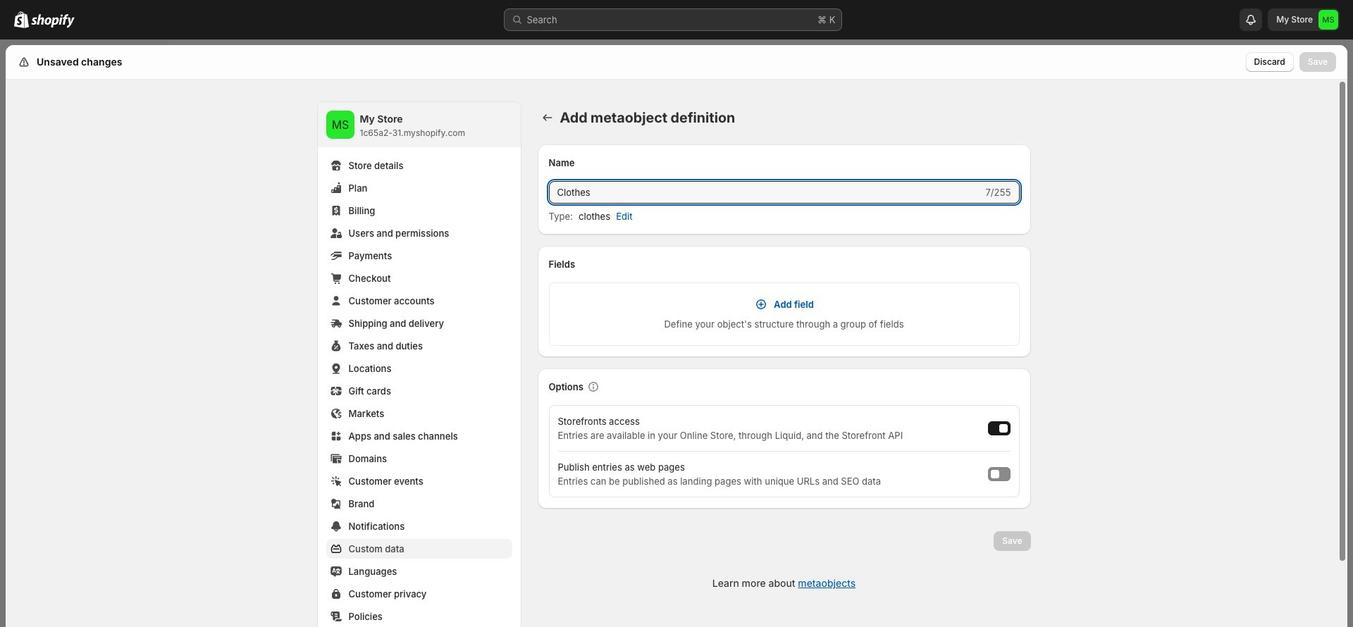 Task type: vqa. For each thing, say whether or not it's contained in the screenshot.
Shopify image to the left
yes



Task type: describe. For each thing, give the bounding box(es) containing it.
settings dialog
[[6, 45, 1347, 627]]

shopify image
[[31, 14, 75, 28]]

0 vertical spatial my store image
[[1319, 10, 1338, 30]]



Task type: locate. For each thing, give the bounding box(es) containing it.
1 vertical spatial my store image
[[326, 111, 354, 139]]

shop settings menu element
[[317, 102, 520, 627]]

toggle storefronts access image
[[999, 424, 1007, 433]]

toggle publishing entries as web pages image
[[990, 470, 999, 479]]

Examples: Cart upsell, Fabric colors, Product bundle text field
[[549, 181, 983, 204]]

my store image
[[1319, 10, 1338, 30], [326, 111, 354, 139]]

shopify image
[[14, 11, 29, 28]]

my store image inside shop settings menu element
[[326, 111, 354, 139]]

0 horizontal spatial my store image
[[326, 111, 354, 139]]

1 horizontal spatial my store image
[[1319, 10, 1338, 30]]



